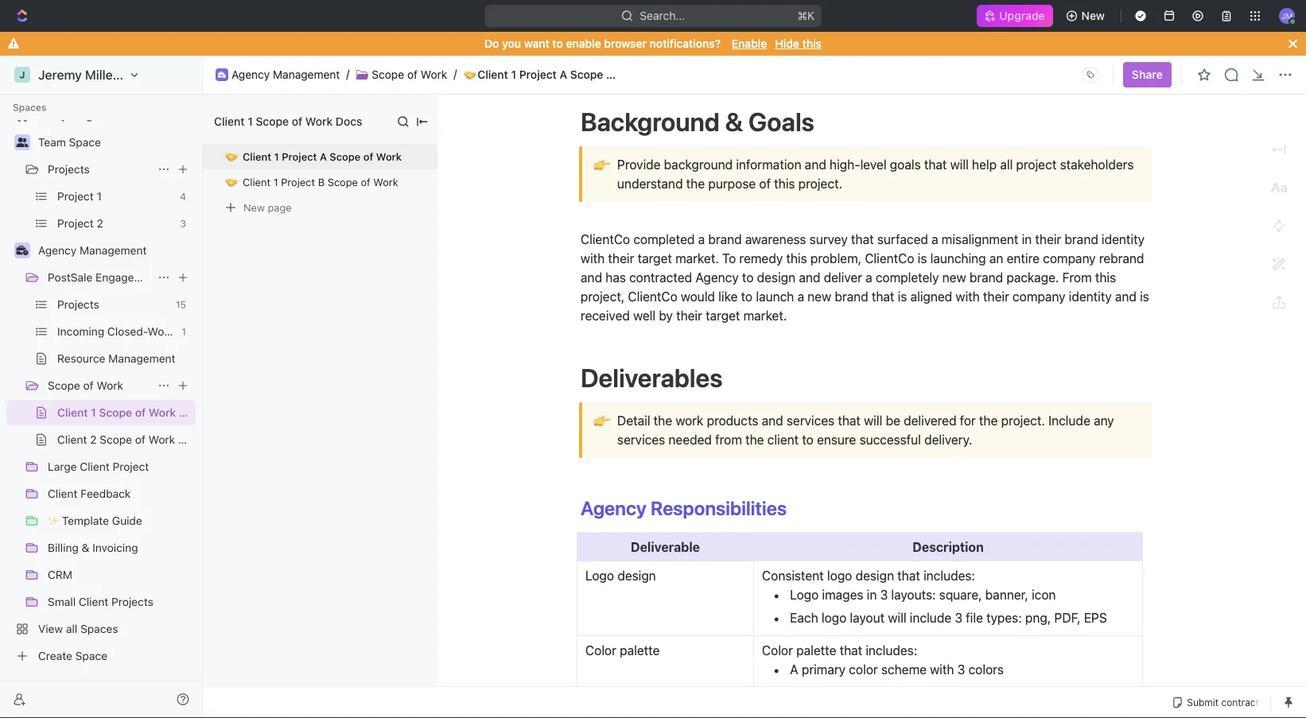 Task type: vqa. For each thing, say whether or not it's contained in the screenshot.
Let's create your first ClickUp Dashboard! table
no



Task type: describe. For each thing, give the bounding box(es) containing it.
1 vertical spatial projects
[[57, 298, 99, 311]]

1 vertical spatial colors
[[985, 686, 1021, 701]]

0 vertical spatial docs
[[336, 115, 363, 128]]

include
[[1049, 413, 1091, 429]]

stakeholders
[[1061, 157, 1135, 172]]

deals
[[174, 325, 202, 338]]

space for team space
[[69, 136, 101, 149]]

🤝 button for 🤝 client 1 project b scope of work
[[224, 176, 243, 189]]

a down enable
[[560, 68, 568, 81]]

their up has
[[608, 251, 635, 266]]

0 vertical spatial agency management
[[232, 68, 340, 81]]

1 vertical spatial identity
[[1069, 289, 1112, 304]]

sidebar navigation
[[0, 56, 206, 719]]

and inside provide background information and high-level goals that will help all project stakeholders understand the purpose of this project.
[[805, 157, 827, 172]]

a up 'launching'
[[932, 232, 939, 247]]

create space link
[[6, 644, 193, 669]]

business time image for the bottommost agency management link
[[16, 246, 28, 255]]

project 2
[[57, 217, 103, 230]]

project 1
[[57, 190, 102, 203]]

enable
[[732, 37, 768, 50]]

layouts:
[[892, 588, 936, 603]]

project. inside provide background information and high-level goals that will help all project stakeholders understand the purpose of this project.
[[799, 176, 843, 191]]

client inside large client project link
[[80, 460, 110, 474]]

1 inside "link"
[[97, 190, 102, 203]]

client feedback link
[[48, 482, 193, 507]]

0 horizontal spatial spaces
[[13, 102, 46, 113]]

information
[[736, 157, 802, 172]]

purpose
[[709, 176, 756, 191]]

0 vertical spatial projects
[[48, 163, 90, 176]]

color for color palette
[[586, 644, 617, 659]]

their down would
[[677, 308, 703, 324]]

engagements
[[96, 271, 166, 284]]

and down rebrand
[[1116, 289, 1137, 304]]

brand up from
[[1065, 232, 1099, 247]]

launching
[[931, 251, 987, 266]]

resource management link
[[57, 346, 193, 372]]

from
[[716, 433, 743, 448]]

1 vertical spatial agency management link
[[38, 238, 193, 263]]

primary
[[802, 663, 846, 678]]

new for new page
[[244, 202, 265, 214]]

this down rebrand
[[1096, 270, 1117, 285]]

of inside provide background information and high-level goals that will help all project stakeholders understand the purpose of this project.
[[760, 176, 771, 191]]

with up 'project,'
[[581, 251, 605, 266]]

0 vertical spatial clientco
[[581, 232, 630, 247]]

misalignment
[[942, 232, 1019, 247]]

1 vertical spatial scheme
[[898, 686, 944, 701]]

0 vertical spatial company
[[1044, 251, 1096, 266]]

0 vertical spatial client 1 scope of work docs
[[214, 115, 363, 128]]

rebrand
[[1100, 251, 1145, 266]]

3 inside tree
[[180, 218, 186, 229]]

docs for client 2 scope of work docs 'link'
[[178, 433, 205, 447]]

template
[[62, 515, 109, 528]]

of inside 'link'
[[135, 433, 146, 447]]

share
[[1133, 68, 1164, 81]]

0 vertical spatial services
[[787, 413, 835, 429]]

0 horizontal spatial is
[[898, 289, 908, 304]]

new for new
[[1082, 9, 1106, 22]]

0 horizontal spatial scope of work link
[[48, 373, 151, 399]]

detail the work products and services that will be delivered for the project. include any services needed from the client to ensure successful delivery.
[[618, 413, 1118, 448]]

logo inside consistent logo design that includes: logo images in 3 layouts: square, banner, icon each logo layout will include 3 file types: png, pdf, eps
[[791, 588, 819, 603]]

successful
[[860, 433, 922, 448]]

secondary
[[802, 686, 863, 701]]

client 1 scope of work docs inside the sidebar 'navigation'
[[57, 406, 206, 419]]

project inside "link"
[[57, 190, 94, 203]]

postsale engagements link
[[48, 265, 166, 291]]

to inside detail the work products and services that will be delivered for the project. include any services needed from the client to ensure successful delivery.
[[803, 433, 814, 448]]

view all spaces link
[[6, 617, 193, 642]]

with down include
[[931, 663, 955, 678]]

0 horizontal spatial market.
[[676, 251, 719, 266]]

palette for color palette that includes: a primary color scheme with 3 colors a secondary color scheme with 5 colors
[[797, 644, 837, 659]]

small
[[48, 596, 76, 609]]

crm link
[[48, 563, 193, 588]]

miller's
[[85, 67, 128, 82]]

scope of work inside the sidebar 'navigation'
[[48, 379, 123, 392]]

everything
[[38, 109, 93, 122]]

include
[[910, 611, 952, 626]]

to
[[723, 251, 736, 266]]

0 vertical spatial colors
[[969, 663, 1004, 678]]

client inside client feedback link
[[48, 488, 78, 501]]

understand
[[618, 176, 683, 191]]

management for agency management link to the right
[[273, 68, 340, 81]]

search...
[[640, 9, 686, 22]]

upgrade
[[1000, 9, 1046, 22]]

brand down deliver
[[835, 289, 869, 304]]

with right aligned
[[956, 289, 980, 304]]

business time image for agency management link to the right
[[218, 71, 226, 78]]

project,
[[581, 289, 625, 304]]

0 vertical spatial scope of work link
[[372, 68, 448, 82]]

and down problem,
[[799, 270, 821, 285]]

help
[[973, 157, 997, 172]]

incoming closed-won deals
[[57, 325, 202, 338]]

consistent logo design that includes: logo images in 3 layouts: square, banner, icon each logo layout will include 3 file types: png, pdf, eps
[[763, 569, 1108, 626]]

2 horizontal spatial is
[[1141, 289, 1150, 304]]

1 vertical spatial clientco
[[865, 251, 915, 266]]

palette for color palette
[[620, 644, 660, 659]]

✨
[[48, 515, 59, 528]]

this down awareness
[[787, 251, 808, 266]]

that inside consistent logo design that includes: logo images in 3 layouts: square, banner, icon each logo layout will include 3 file types: png, pdf, eps
[[898, 569, 921, 584]]

1 vertical spatial color
[[866, 686, 895, 701]]

a left the primary
[[791, 663, 799, 678]]

survey
[[810, 232, 848, 247]]

crm
[[48, 569, 72, 582]]

feedback
[[81, 488, 131, 501]]

well
[[634, 308, 656, 324]]

⌘k
[[798, 9, 815, 22]]

be
[[886, 413, 901, 429]]

their down an
[[984, 289, 1010, 304]]

work inside 'link'
[[149, 433, 175, 447]]

deliverables
[[581, 363, 723, 393]]

that down completely
[[872, 289, 895, 304]]

to down remedy
[[743, 270, 754, 285]]

includes: inside "color palette that includes: a primary color scheme with 3 colors a secondary color scheme with 5 colors"
[[866, 644, 918, 659]]

client inside small client projects link
[[79, 596, 109, 609]]

space for create space
[[75, 650, 107, 663]]

1 vertical spatial target
[[706, 308, 741, 324]]

project down project 1
[[57, 217, 94, 230]]

client feedback
[[48, 488, 131, 501]]

client inside client 2 scope of work docs 'link'
[[57, 433, 87, 447]]

needed
[[669, 433, 712, 448]]

this right hide
[[803, 37, 822, 50]]

problem,
[[811, 251, 862, 266]]

a right launch at the right of the page
[[798, 289, 805, 304]]

provide background information and high-level goals that will help all project stakeholders understand the purpose of this project.
[[618, 157, 1138, 191]]

✨ template guide
[[48, 515, 142, 528]]

and inside detail the work products and services that will be delivered for the project. include any services needed from the client to ensure successful delivery.
[[762, 413, 784, 429]]

team space link
[[38, 130, 193, 155]]

background
[[581, 107, 720, 137]]

project left b
[[281, 176, 315, 188]]

design inside consistent logo design that includes: logo images in 3 layouts: square, banner, icon each logo layout will include 3 file types: png, pdf, eps
[[856, 569, 895, 584]]

and up 'project,'
[[581, 270, 603, 285]]

page
[[268, 202, 292, 214]]

will inside detail the work products and services that will be delivered for the project. include any services needed from the client to ensure successful delivery.
[[865, 413, 883, 429]]

project down "want"
[[520, 68, 557, 81]]

detail
[[618, 413, 651, 429]]

0 vertical spatial scope of work
[[372, 68, 448, 81]]

& for billing
[[82, 542, 89, 555]]

aligned
[[911, 289, 953, 304]]

agency management inside the sidebar 'navigation'
[[38, 244, 147, 257]]

received
[[581, 308, 630, 324]]

jm button
[[1275, 3, 1301, 29]]

consistent
[[763, 569, 824, 584]]

from
[[1063, 270, 1093, 285]]

j
[[19, 69, 25, 80]]

high-
[[830, 157, 861, 172]]

work
[[676, 413, 704, 429]]

launch
[[756, 289, 795, 304]]

responsibilities
[[651, 497, 787, 520]]

a right completed
[[699, 232, 705, 247]]

that inside detail the work products and services that will be delivered for the project. include any services needed from the client to ensure successful delivery.
[[838, 413, 861, 429]]

icon
[[1032, 588, 1057, 603]]

design inside 'clientco completed a brand awareness survey that surfaced a misalignment in their brand identity with their target market. to remedy this problem, clientco is launching an entire company rebrand and has contracted agency to design and deliver a completely new brand package. from this project, clientco would like to launch a new brand that is aligned with their company identity and is received well by their target market.'
[[757, 270, 796, 285]]

the right from
[[746, 433, 765, 448]]

1 vertical spatial new
[[808, 289, 832, 304]]

an
[[990, 251, 1004, 266]]

& for background
[[726, 107, 743, 137]]

images
[[823, 588, 864, 603]]

2 vertical spatial clientco
[[628, 289, 678, 304]]

2 for project
[[97, 217, 103, 230]]

0 vertical spatial projects link
[[48, 157, 151, 182]]

for
[[960, 413, 976, 429]]

the inside provide background information and high-level goals that will help all project stakeholders understand the purpose of this project.
[[687, 176, 705, 191]]

agency inside the sidebar 'navigation'
[[38, 244, 77, 257]]

color palette
[[586, 644, 660, 659]]

project 1 link
[[57, 184, 174, 209]]

that inside "color palette that includes: a primary color scheme with 3 colors a secondary color scheme with 5 colors"
[[840, 644, 863, 659]]

pdf,
[[1055, 611, 1081, 626]]

the right "for"
[[980, 413, 998, 429]]

1 vertical spatial projects link
[[57, 292, 170, 318]]

deliverable
[[631, 540, 700, 555]]

agency inside 'clientco completed a brand awareness survey that surfaced a misalignment in their brand identity with their target market. to remedy this problem, clientco is launching an entire company rebrand and has contracted agency to design and deliver a completely new brand package. from this project, clientco would like to launch a new brand that is aligned with their company identity and is received well by their target market.'
[[696, 270, 739, 285]]

tree inside the sidebar 'navigation'
[[6, 103, 206, 669]]

would
[[681, 289, 716, 304]]

browser
[[604, 37, 647, 50]]

you
[[502, 37, 521, 50]]

banner,
[[986, 588, 1029, 603]]

🤝 button for 🤝 client 1 project a scope of work
[[224, 150, 243, 163]]

small client projects link
[[48, 590, 193, 615]]

color for color palette that includes: a primary color scheme with 3 colors a secondary color scheme with 5 colors
[[763, 644, 793, 659]]

jeremy
[[38, 67, 82, 82]]



Task type: locate. For each thing, give the bounding box(es) containing it.
will left the help
[[951, 157, 969, 172]]

in up entire
[[1022, 232, 1033, 247]]

🤝 inside 🤝 client 1 project a scope of work
[[464, 69, 474, 81]]

of
[[407, 68, 418, 81], [607, 68, 617, 81], [292, 115, 303, 128], [364, 151, 374, 163], [361, 176, 371, 188], [760, 176, 771, 191], [83, 379, 94, 392], [135, 406, 146, 419], [135, 433, 146, 447]]

management
[[273, 68, 340, 81], [80, 244, 147, 257], [108, 352, 176, 365]]

1 horizontal spatial scope of work
[[372, 68, 448, 81]]

1 horizontal spatial market.
[[744, 308, 787, 324]]

that up "ensure"
[[838, 413, 861, 429]]

0 vertical spatial 2
[[97, 217, 103, 230]]

client 2 scope of work docs
[[57, 433, 205, 447]]

tree
[[6, 103, 206, 669]]

project. left include
[[1002, 413, 1046, 429]]

to right "want"
[[553, 37, 563, 50]]

colors
[[969, 663, 1004, 678], [985, 686, 1021, 701]]

color inside "color palette that includes: a primary color scheme with 3 colors a secondary color scheme with 5 colors"
[[763, 644, 793, 659]]

docs up 🤝 client 1 project b scope of work
[[336, 115, 363, 128]]

space down view all spaces link
[[75, 650, 107, 663]]

identity down from
[[1069, 289, 1112, 304]]

0 vertical spatial management
[[273, 68, 340, 81]]

each
[[791, 611, 819, 626]]

1 👉 from the top
[[594, 156, 608, 173]]

level
[[861, 157, 887, 172]]

0 vertical spatial agency management link
[[232, 68, 340, 82]]

projects link
[[48, 157, 151, 182], [57, 292, 170, 318]]

will left the be
[[865, 413, 883, 429]]

with left 5
[[947, 686, 971, 701]]

client 1 scope of work docs link
[[57, 400, 206, 426]]

background & goals
[[581, 107, 815, 137]]

new inside new button
[[1082, 9, 1106, 22]]

tara shultz's workspace, , element
[[14, 67, 30, 83]]

project. down high-
[[799, 176, 843, 191]]

is down completely
[[898, 289, 908, 304]]

is up completely
[[918, 251, 928, 266]]

1 horizontal spatial includes:
[[924, 569, 976, 584]]

this inside provide background information and high-level goals that will help all project stakeholders understand the purpose of this project.
[[775, 176, 796, 191]]

docs up client 2 scope of work docs
[[179, 406, 206, 419]]

layout
[[850, 611, 885, 626]]

projects down crm link
[[112, 596, 154, 609]]

target down 'like'
[[706, 308, 741, 324]]

everything link
[[6, 103, 193, 128]]

delivery.
[[925, 433, 973, 448]]

tree containing everything
[[6, 103, 206, 669]]

projects down team space
[[48, 163, 90, 176]]

spaces inside view all spaces link
[[80, 623, 118, 636]]

enable
[[566, 37, 602, 50]]

1 vertical spatial company
[[1013, 289, 1066, 304]]

client 1 scope of work docs up 🤝 client 1 project b scope of work
[[214, 115, 363, 128]]

0 vertical spatial new
[[1082, 9, 1106, 22]]

like
[[719, 289, 738, 304]]

0 horizontal spatial new
[[808, 289, 832, 304]]

1 color from the left
[[586, 644, 617, 659]]

1 horizontal spatial logo
[[791, 588, 819, 603]]

1 horizontal spatial design
[[757, 270, 796, 285]]

0 horizontal spatial includes:
[[866, 644, 918, 659]]

0 vertical spatial includes:
[[924, 569, 976, 584]]

new page
[[244, 202, 292, 214]]

logo up images
[[828, 569, 853, 584]]

dropdown menu image
[[1078, 62, 1104, 88]]

user group image
[[16, 138, 28, 147]]

new left page
[[244, 202, 265, 214]]

1 vertical spatial logo
[[791, 588, 819, 603]]

palette
[[620, 644, 660, 659], [797, 644, 837, 659]]

0 horizontal spatial color
[[586, 644, 617, 659]]

all right the help
[[1001, 157, 1013, 172]]

👉 left detail at the bottom
[[594, 412, 608, 429]]

0 horizontal spatial business time image
[[16, 246, 28, 255]]

1 vertical spatial includes:
[[866, 644, 918, 659]]

with
[[581, 251, 605, 266], [956, 289, 980, 304], [931, 663, 955, 678], [947, 686, 971, 701]]

completed
[[634, 232, 695, 247]]

view
[[38, 623, 63, 636]]

target
[[638, 251, 672, 266], [706, 308, 741, 324]]

in inside consistent logo design that includes: logo images in 3 layouts: square, banner, icon each logo layout will include 3 file types: png, pdf, eps
[[867, 588, 877, 603]]

management for the bottommost agency management link
[[80, 244, 147, 257]]

1 vertical spatial in
[[867, 588, 877, 603]]

5
[[975, 686, 982, 701]]

billing & invoicing
[[48, 542, 138, 555]]

0 horizontal spatial all
[[66, 623, 77, 636]]

scheme
[[882, 663, 927, 678], [898, 686, 944, 701]]

2 palette from the left
[[797, 644, 837, 659]]

will inside consistent logo design that includes: logo images in 3 layouts: square, banner, icon each logo layout will include 3 file types: png, pdf, eps
[[889, 611, 907, 626]]

1 vertical spatial spaces
[[80, 623, 118, 636]]

market. down launch at the right of the page
[[744, 308, 787, 324]]

1 horizontal spatial is
[[918, 251, 928, 266]]

0 horizontal spatial agency management
[[38, 244, 147, 257]]

1 vertical spatial project.
[[1002, 413, 1046, 429]]

color down logo design on the bottom
[[586, 644, 617, 659]]

2 for client
[[90, 433, 97, 447]]

logo down images
[[822, 611, 847, 626]]

a left secondary
[[791, 686, 799, 701]]

1 horizontal spatial agency management
[[232, 68, 340, 81]]

2 horizontal spatial design
[[856, 569, 895, 584]]

will down layouts:
[[889, 611, 907, 626]]

provide
[[618, 157, 661, 172]]

1 horizontal spatial all
[[1001, 157, 1013, 172]]

1 vertical spatial business time image
[[16, 246, 28, 255]]

0 vertical spatial 🤝 client 1 project a scope of work
[[464, 68, 648, 81]]

docs
[[336, 115, 363, 128], [179, 406, 206, 419], [178, 433, 205, 447]]

that up the primary
[[840, 644, 863, 659]]

0 vertical spatial identity
[[1102, 232, 1145, 247]]

resource management
[[57, 352, 176, 365]]

1 horizontal spatial palette
[[797, 644, 837, 659]]

all inside provide background information and high-level goals that will help all project stakeholders understand the purpose of this project.
[[1001, 157, 1013, 172]]

spaces down tara shultz's workspace, , element
[[13, 102, 46, 113]]

3 inside "color palette that includes: a primary color scheme with 3 colors a secondary color scheme with 5 colors"
[[958, 663, 966, 678]]

agency
[[232, 68, 270, 81], [38, 244, 77, 257], [696, 270, 739, 285], [581, 497, 647, 520]]

1 🤝 button from the top
[[224, 150, 243, 163]]

0 horizontal spatial target
[[638, 251, 672, 266]]

a right deliver
[[866, 270, 873, 285]]

2 inside 'link'
[[90, 433, 97, 447]]

that up problem,
[[852, 232, 874, 247]]

2 horizontal spatial will
[[951, 157, 969, 172]]

2 🤝 button from the top
[[224, 176, 243, 189]]

png,
[[1026, 611, 1052, 626]]

3
[[180, 218, 186, 229], [881, 588, 889, 603], [955, 611, 963, 626], [958, 663, 966, 678]]

create space
[[38, 650, 107, 663]]

includes:
[[924, 569, 976, 584], [866, 644, 918, 659]]

0 vertical spatial 👉
[[594, 156, 608, 173]]

remedy
[[740, 251, 783, 266]]

project
[[1017, 157, 1057, 172]]

1 horizontal spatial services
[[787, 413, 835, 429]]

logo
[[586, 569, 615, 584], [791, 588, 819, 603]]

b
[[318, 176, 325, 188]]

& inside the sidebar 'navigation'
[[82, 542, 89, 555]]

1 vertical spatial scope of work link
[[48, 373, 151, 399]]

create
[[38, 650, 72, 663]]

docs down client 1 scope of work docs link
[[178, 433, 205, 447]]

the down background
[[687, 176, 705, 191]]

new down 'launching'
[[943, 270, 967, 285]]

is down rebrand
[[1141, 289, 1150, 304]]

👉 for provide background information and high-level goals that will help all project stakeholders understand the purpose of this project.
[[594, 156, 608, 173]]

brand up to
[[709, 232, 742, 247]]

the
[[687, 176, 705, 191], [654, 413, 673, 429], [980, 413, 998, 429], [746, 433, 765, 448]]

projects link down team space link
[[48, 157, 151, 182]]

includes: inside consistent logo design that includes: logo images in 3 layouts: square, banner, icon each logo layout will include 3 file types: png, pdf, eps
[[924, 569, 976, 584]]

1 horizontal spatial 🤝 client 1 project a scope of work
[[464, 68, 648, 81]]

15
[[176, 299, 186, 310]]

all right "view"
[[66, 623, 77, 636]]

large client project link
[[48, 454, 193, 480]]

their up entire
[[1036, 232, 1062, 247]]

incoming
[[57, 325, 104, 338]]

1 vertical spatial 🤝 button
[[224, 176, 243, 189]]

1 horizontal spatial business time image
[[218, 71, 226, 78]]

project 2 link
[[57, 211, 174, 236]]

management for resource management link at left
[[108, 352, 176, 365]]

1 vertical spatial client 1 scope of work docs
[[57, 406, 206, 419]]

2 👉 from the top
[[594, 412, 608, 429]]

colors up 5
[[969, 663, 1004, 678]]

🤝 for 🤝 dropdown button associated with 🤝 client 1 project a scope of work
[[225, 151, 235, 163]]

a
[[699, 232, 705, 247], [932, 232, 939, 247], [866, 270, 873, 285], [798, 289, 805, 304]]

1 vertical spatial market.
[[744, 308, 787, 324]]

0 vertical spatial new
[[943, 270, 967, 285]]

products
[[707, 413, 759, 429]]

that inside provide background information and high-level goals that will help all project stakeholders understand the purpose of this project.
[[925, 157, 948, 172]]

👉 for detail the work products and services that will be delivered for the project. include any services needed from the client to ensure successful delivery.
[[594, 412, 608, 429]]

scope inside 'link'
[[100, 433, 132, 447]]

0 vertical spatial logo
[[828, 569, 853, 584]]

client 2 scope of work docs link
[[57, 427, 205, 453]]

1 horizontal spatial will
[[889, 611, 907, 626]]

0 vertical spatial space
[[69, 136, 101, 149]]

0 vertical spatial 🤝 button
[[224, 150, 243, 163]]

clientco down contracted
[[628, 289, 678, 304]]

in
[[1022, 232, 1033, 247], [867, 588, 877, 603]]

& right billing
[[82, 542, 89, 555]]

color
[[586, 644, 617, 659], [763, 644, 793, 659]]

0 vertical spatial logo
[[586, 569, 615, 584]]

0 vertical spatial color
[[849, 663, 878, 678]]

0 horizontal spatial 🤝 client 1 project a scope of work
[[225, 151, 402, 163]]

projects up incoming
[[57, 298, 99, 311]]

projects
[[48, 163, 90, 176], [57, 298, 99, 311], [112, 596, 154, 609]]

1 vertical spatial agency management
[[38, 244, 147, 257]]

1 vertical spatial new
[[244, 202, 265, 214]]

new up "dropdown menu" icon
[[1082, 9, 1106, 22]]

design up launch at the right of the page
[[757, 270, 796, 285]]

scope of work link
[[372, 68, 448, 82], [48, 373, 151, 399]]

agency responsibilities
[[581, 497, 787, 520]]

1 vertical spatial logo
[[822, 611, 847, 626]]

🤝 client 1 project a scope of work
[[464, 68, 648, 81], [225, 151, 402, 163]]

✨ template guide link
[[48, 509, 193, 534]]

0 horizontal spatial logo
[[586, 569, 615, 584]]

1 horizontal spatial in
[[1022, 232, 1033, 247]]

that up layouts:
[[898, 569, 921, 584]]

will inside provide background information and high-level goals that will help all project stakeholders understand the purpose of this project.
[[951, 157, 969, 172]]

upgrade link
[[978, 5, 1054, 27]]

1 horizontal spatial target
[[706, 308, 741, 324]]

clientco down surfaced
[[865, 251, 915, 266]]

0 vertical spatial scheme
[[882, 663, 927, 678]]

project up the project 2
[[57, 190, 94, 203]]

client inside client 1 scope of work docs link
[[57, 406, 88, 419]]

project.
[[799, 176, 843, 191], [1002, 413, 1046, 429]]

1 vertical spatial all
[[66, 623, 77, 636]]

1 palette from the left
[[620, 644, 660, 659]]

design up images
[[856, 569, 895, 584]]

new down deliver
[[808, 289, 832, 304]]

market. left to
[[676, 251, 719, 266]]

1 horizontal spatial new
[[943, 270, 967, 285]]

guide
[[112, 515, 142, 528]]

includes: up square,
[[924, 569, 976, 584]]

& left goals
[[726, 107, 743, 137]]

1 horizontal spatial spaces
[[80, 623, 118, 636]]

1 horizontal spatial client 1 scope of work docs
[[214, 115, 363, 128]]

palette down logo design on the bottom
[[620, 644, 660, 659]]

that right goals
[[925, 157, 948, 172]]

to right 'like'
[[741, 289, 753, 304]]

0 vertical spatial spaces
[[13, 102, 46, 113]]

1 horizontal spatial &
[[726, 107, 743, 137]]

square,
[[940, 588, 983, 603]]

the left "work"
[[654, 413, 673, 429]]

billing
[[48, 542, 79, 555]]

description
[[913, 540, 984, 555]]

agency management
[[232, 68, 340, 81], [38, 244, 147, 257]]

project. inside detail the work products and services that will be delivered for the project. include any services needed from the client to ensure successful delivery.
[[1002, 413, 1046, 429]]

services up "ensure"
[[787, 413, 835, 429]]

project up 🤝 client 1 project b scope of work
[[282, 151, 317, 163]]

palette inside "color palette that includes: a primary color scheme with 3 colors a secondary color scheme with 5 colors"
[[797, 644, 837, 659]]

0 horizontal spatial scope of work
[[48, 379, 123, 392]]

a up b
[[320, 151, 327, 163]]

hide
[[775, 37, 800, 50]]

team
[[38, 136, 66, 149]]

business time image
[[218, 71, 226, 78], [16, 246, 28, 255]]

goals
[[890, 157, 921, 172]]

package.
[[1007, 270, 1060, 285]]

incoming closed-won deals link
[[57, 319, 202, 345]]

eps
[[1085, 611, 1108, 626]]

palette up the primary
[[797, 644, 837, 659]]

in inside 'clientco completed a brand awareness survey that surfaced a misalignment in their brand identity with their target market. to remedy this problem, clientco is launching an entire company rebrand and has contracted agency to design and deliver a completely new brand package. from this project, clientco would like to launch a new brand that is aligned with their company identity and is received well by their target market.'
[[1022, 232, 1033, 247]]

logo
[[828, 569, 853, 584], [822, 611, 847, 626]]

docs for client 1 scope of work docs link
[[179, 406, 206, 419]]

0 vertical spatial in
[[1022, 232, 1033, 247]]

1 horizontal spatial new
[[1082, 9, 1106, 22]]

color up secondary
[[849, 663, 878, 678]]

🤝 for 🤝 dropdown button corresponding to 🤝 client 1 project b scope of work
[[225, 176, 235, 188]]

postsale
[[48, 271, 93, 284]]

1 horizontal spatial agency management link
[[232, 68, 340, 82]]

workspace
[[131, 67, 197, 82]]

0 horizontal spatial new
[[244, 202, 265, 214]]

scope
[[372, 68, 404, 81], [570, 68, 604, 81], [256, 115, 289, 128], [330, 151, 361, 163], [328, 176, 358, 188], [48, 379, 80, 392], [99, 406, 132, 419], [100, 433, 132, 447]]

brand down an
[[970, 270, 1004, 285]]

all
[[1001, 157, 1013, 172], [66, 623, 77, 636]]

2 vertical spatial will
[[889, 611, 907, 626]]

2
[[97, 217, 103, 230], [90, 433, 97, 447]]

all inside view all spaces link
[[66, 623, 77, 636]]

to right client
[[803, 433, 814, 448]]

includes: down 'layout'
[[866, 644, 918, 659]]

🤝 client 1 project a scope of work down "want"
[[464, 68, 648, 81]]

1 vertical spatial services
[[618, 433, 666, 448]]

2 vertical spatial projects
[[112, 596, 154, 609]]

🤝
[[464, 69, 474, 81], [225, 151, 235, 163], [225, 176, 235, 188]]

0 horizontal spatial &
[[82, 542, 89, 555]]

1 vertical spatial space
[[75, 650, 107, 663]]

0 vertical spatial &
[[726, 107, 743, 137]]

identity up rebrand
[[1102, 232, 1145, 247]]

and up client
[[762, 413, 784, 429]]

0 horizontal spatial services
[[618, 433, 666, 448]]

jm
[[1282, 11, 1294, 20]]

client
[[478, 68, 508, 81], [214, 115, 245, 128], [243, 151, 272, 163], [243, 176, 271, 188], [57, 406, 88, 419], [57, 433, 87, 447], [80, 460, 110, 474], [48, 488, 78, 501], [79, 596, 109, 609]]

scheme left 5
[[898, 686, 944, 701]]

large
[[48, 460, 77, 474]]

spaces down small client projects
[[80, 623, 118, 636]]

space down 'everything' link
[[69, 136, 101, 149]]

project down client 2 scope of work docs 'link'
[[113, 460, 149, 474]]

company up from
[[1044, 251, 1096, 266]]

0 vertical spatial target
[[638, 251, 672, 266]]

2 vertical spatial docs
[[178, 433, 205, 447]]

this down information
[[775, 176, 796, 191]]

view all spaces
[[38, 623, 118, 636]]

1 vertical spatial 2
[[90, 433, 97, 447]]

1 horizontal spatial scope of work link
[[372, 68, 448, 82]]

goals
[[749, 107, 815, 137]]

client 1 scope of work docs up client 2 scope of work docs
[[57, 406, 206, 419]]

notifications?
[[650, 37, 721, 50]]

new button
[[1060, 3, 1115, 29]]

2 up large client project
[[90, 433, 97, 447]]

0 horizontal spatial agency management link
[[38, 238, 193, 263]]

business time image inside tree
[[16, 246, 28, 255]]

0 vertical spatial business time image
[[218, 71, 226, 78]]

1 horizontal spatial color
[[763, 644, 793, 659]]

🤝 client 1 project a scope of work up 🤝 client 1 project b scope of work
[[225, 151, 402, 163]]

surfaced
[[878, 232, 929, 247]]

0 horizontal spatial design
[[618, 569, 656, 584]]

identity
[[1102, 232, 1145, 247], [1069, 289, 1112, 304]]

2 color from the left
[[763, 644, 793, 659]]

0 horizontal spatial project.
[[799, 176, 843, 191]]

docs inside 'link'
[[178, 433, 205, 447]]

company down 'package.'
[[1013, 289, 1066, 304]]

1 vertical spatial 👉
[[594, 412, 608, 429]]

1 vertical spatial management
[[80, 244, 147, 257]]

clientco up has
[[581, 232, 630, 247]]

2 down project 1 "link"
[[97, 217, 103, 230]]



